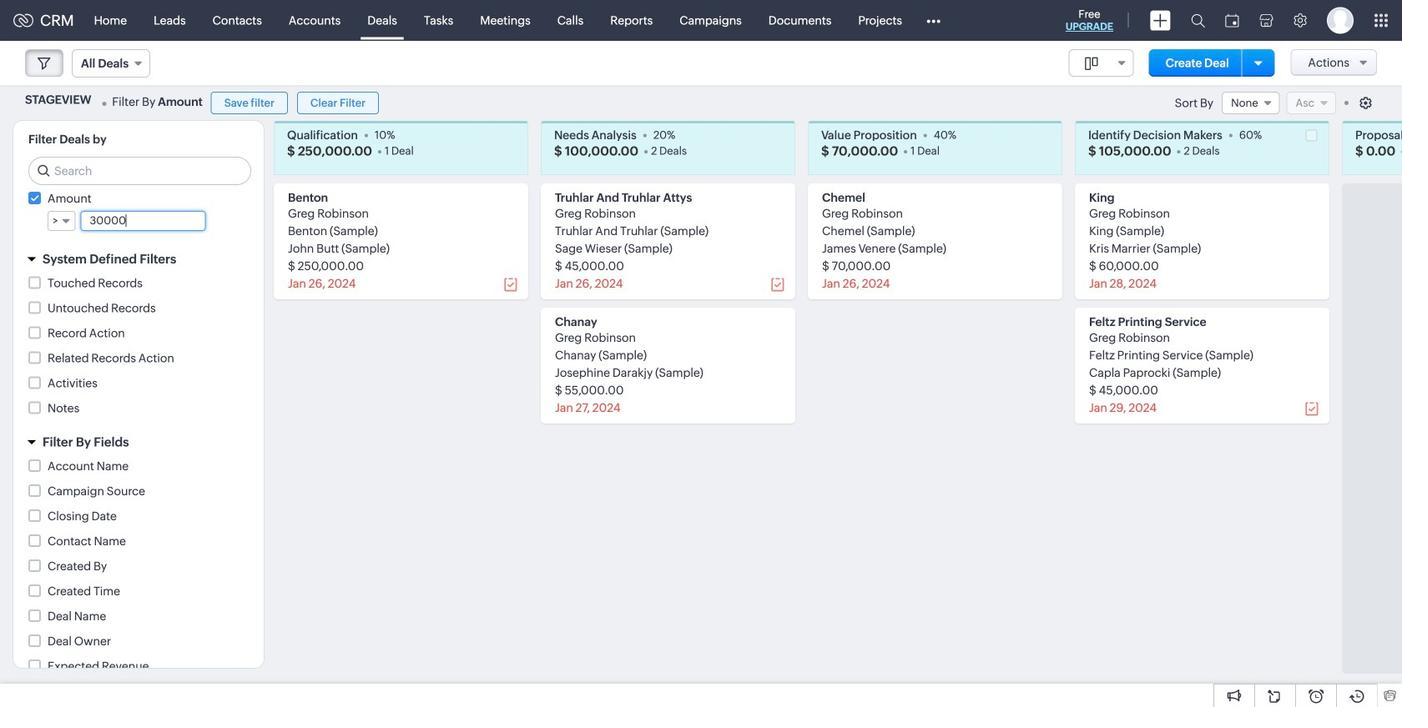 Task type: locate. For each thing, give the bounding box(es) containing it.
size image
[[1085, 56, 1098, 71]]

Search text field
[[29, 158, 250, 184]]

Other Modules field
[[916, 7, 952, 34]]

none field "size"
[[1069, 49, 1134, 77]]

search element
[[1181, 0, 1216, 41]]

calendar image
[[1226, 14, 1240, 27]]

None field
[[72, 49, 150, 78], [1069, 49, 1134, 77], [1222, 92, 1280, 114], [48, 211, 76, 231], [72, 49, 150, 78], [1222, 92, 1280, 114], [48, 211, 76, 231]]

logo image
[[13, 14, 33, 27]]



Task type: describe. For each thing, give the bounding box(es) containing it.
search image
[[1191, 13, 1205, 28]]

profile image
[[1327, 7, 1354, 34]]

create menu element
[[1140, 0, 1181, 40]]

profile element
[[1317, 0, 1364, 40]]

create menu image
[[1150, 10, 1171, 30]]

Type here text field
[[81, 212, 205, 230]]



Task type: vqa. For each thing, say whether or not it's contained in the screenshot.
size 'image'
yes



